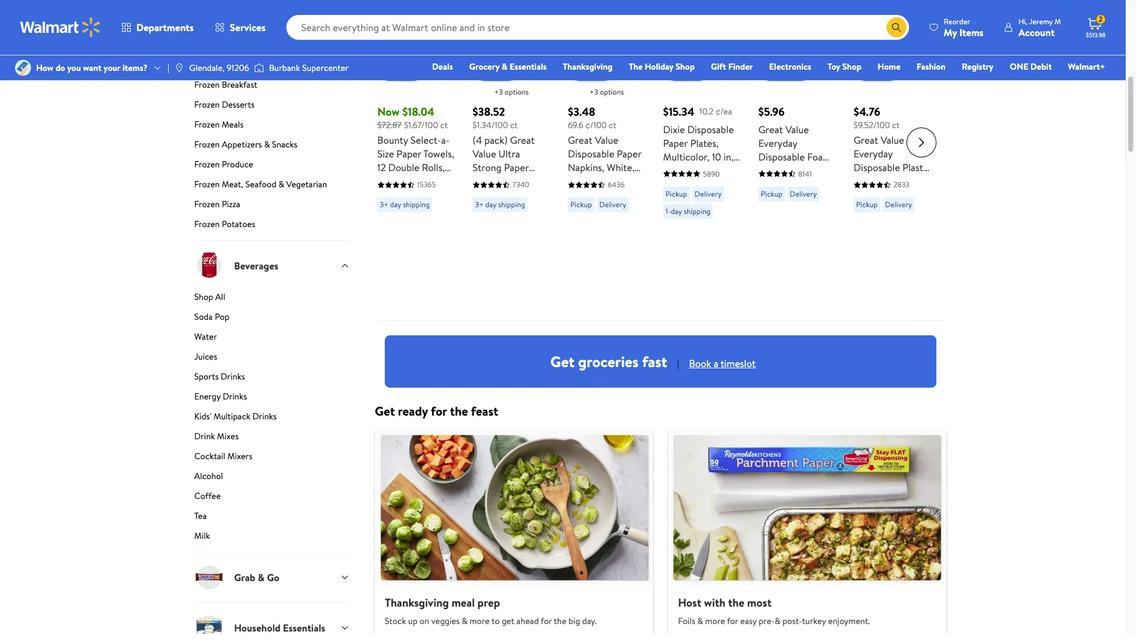 Task type: describe. For each thing, give the bounding box(es) containing it.
soda pop link
[[194, 311, 350, 328]]

day.
[[582, 615, 597, 628]]

& inside dropdown button
[[258, 571, 265, 585]]

6436
[[608, 180, 625, 190]]

options for $3.48
[[600, 87, 624, 97]]

frozen for frozen meat, seafood & vegetarian
[[194, 178, 220, 191]]

fashion
[[917, 60, 946, 73]]

delivery for $15.34
[[695, 189, 722, 199]]

fashion link
[[911, 60, 951, 73]]

milk link
[[194, 530, 350, 552]]

jeremy
[[1029, 16, 1053, 26]]

+3 options for $3.48
[[590, 87, 624, 97]]

with
[[704, 595, 726, 611]]

150 inside $5.96 great value everyday disposable foam plates, 9 in, 150 ct
[[810, 164, 824, 177]]

easy
[[740, 615, 757, 628]]

ultra
[[499, 147, 520, 161]]

2 $513.98
[[1086, 14, 1106, 39]]

sports drinks link
[[194, 371, 350, 388]]

$18.04
[[402, 104, 434, 120]]

towels, for $18.04
[[423, 147, 454, 161]]

delivery for $3.48
[[599, 200, 626, 210]]

pre-
[[759, 615, 775, 628]]

items
[[960, 25, 984, 39]]

& inside "thanksgiving meal prep stock up on veggies & more to get ahead for the big day."
[[462, 615, 468, 628]]

day for $18.04
[[390, 200, 401, 210]]

ct inside $4.76 $9.52/100 ct great value everyday disposable plastic cups, red, 18 oz, 50 count
[[892, 119, 900, 131]]

Walmart Site-Wide search field
[[286, 15, 909, 40]]

shop all link for frozen
[[194, 59, 350, 76]]

groceries
[[578, 351, 639, 372]]

next slide for product carousel list image
[[907, 128, 937, 158]]

add for $4.76
[[874, 62, 892, 75]]

disposable inside $15.34 10.2 ¢/ea dixie disposable paper plates, multicolor, 10 in, 150 count
[[687, 123, 734, 136]]

burbank supercenter
[[269, 62, 349, 74]]

foils
[[678, 615, 695, 628]]

ready
[[398, 403, 428, 420]]

15365
[[417, 180, 436, 190]]

foam
[[807, 150, 831, 164]]

7340
[[513, 180, 529, 190]]

shop all link for beverages
[[194, 291, 350, 308]]

mixes
[[217, 430, 239, 443]]

great inside $5.96 great value everyday disposable foam plates, 9 in, 150 ct
[[759, 123, 783, 136]]

pack)
[[485, 134, 508, 147]]

the inside host with the most foils & more for easy pre-& post-turkey enjoyment.
[[728, 595, 745, 611]]

drinks for energy drinks
[[223, 390, 247, 403]]

add button for $3.48
[[568, 56, 616, 81]]

glendale,
[[189, 62, 225, 74]]

paper inside $3.48 69.6 ¢/100 ct great value disposable paper napkins, white, 500 count
[[617, 147, 642, 161]]

add for now
[[397, 62, 415, 75]]

thanksgiving meal prep stock up on veggies & more to get ahead for the big day.
[[385, 595, 597, 628]]

kids' multipack drinks link
[[194, 410, 350, 428]]

frozen for frozen produce
[[194, 158, 220, 171]]

list containing thanksgiving meal prep
[[367, 430, 954, 635]]

product group containing $5.96
[[759, 0, 836, 315]]

everyday inside $4.76 $9.52/100 ct great value everyday disposable plastic cups, red, 18 oz, 50 count
[[854, 147, 893, 161]]

frozen potatoes
[[194, 218, 255, 230]]

breakfast
[[222, 78, 257, 91]]

essentials
[[510, 60, 547, 73]]

cocktail
[[194, 450, 225, 463]]

do
[[56, 62, 65, 74]]

meat,
[[222, 178, 243, 191]]

pop
[[215, 311, 229, 323]]

product group containing $38.52
[[473, 0, 551, 315]]

frozen breakfast link
[[194, 78, 350, 96]]

great value disposable paper napkins, white, 500 count image
[[568, 0, 646, 71]]

services button
[[204, 12, 276, 42]]

great value everyday disposable foam plates, 9 in, 150 ct image
[[759, 0, 836, 71]]

frozen meat, seafood & vegetarian link
[[194, 178, 350, 196]]

frozen appetizers & snacks link
[[194, 138, 350, 156]]

get for get ready for the feast
[[375, 403, 395, 420]]

the inside "thanksgiving meal prep stock up on veggies & more to get ahead for the big day."
[[554, 615, 567, 628]]

kids' multipack drinks
[[194, 410, 277, 423]]

shop up soda
[[194, 291, 213, 303]]

& left post-
[[775, 615, 781, 628]]

toy
[[828, 60, 840, 73]]

hi,
[[1019, 16, 1028, 26]]

the holiday shop
[[629, 60, 695, 73]]

2 horizontal spatial day
[[671, 206, 682, 217]]

alcohol
[[194, 470, 223, 483]]

pickup for $5.96
[[761, 189, 783, 199]]

+3 for $38.52
[[494, 87, 503, 97]]

count for $3.48
[[588, 175, 615, 188]]

toy shop
[[828, 60, 862, 73]]

a
[[714, 357, 718, 371]]

for inside host with the most foils & more for easy pre-& post-turkey enjoyment.
[[727, 615, 738, 628]]

3+ day shipping for $1.34/100
[[475, 200, 525, 210]]

potatoes
[[222, 218, 255, 230]]

count
[[868, 188, 893, 202]]

all for beverages
[[215, 291, 225, 303]]

disposable inside $3.48 69.6 ¢/100 ct great value disposable paper napkins, white, 500 count
[[568, 147, 614, 161]]

10
[[712, 150, 721, 164]]

get ready for the feast
[[375, 403, 498, 420]]

big
[[569, 615, 580, 628]]

plates, for $5.96
[[759, 164, 787, 177]]

2
[[1099, 14, 1103, 24]]

turkey
[[802, 615, 826, 628]]

bounty
[[377, 134, 408, 147]]

great inside $3.48 69.6 ¢/100 ct great value disposable paper napkins, white, 500 count
[[568, 134, 593, 147]]

150 inside $15.34 10.2 ¢/ea dixie disposable paper plates, multicolor, 10 in, 150 count
[[663, 164, 678, 177]]

drinks for sports drinks
[[221, 371, 245, 383]]

services
[[230, 21, 266, 34]]

2 vertical spatial drinks
[[253, 410, 277, 423]]

add button for $4.76
[[854, 56, 901, 81]]

debit
[[1031, 60, 1052, 73]]

your
[[104, 62, 120, 74]]

now
[[377, 104, 400, 120]]

add to cart image for now
[[382, 61, 397, 76]]

shop right holiday
[[676, 60, 695, 73]]

all for frozen
[[215, 59, 225, 71]]

departments
[[136, 21, 194, 34]]

up
[[408, 615, 418, 628]]

more inside "thanksgiving meal prep stock up on veggies & more to get ahead for the big day."
[[470, 615, 490, 628]]

product group containing $4.76
[[854, 0, 932, 315]]

add to cart image for $3.48
[[573, 61, 588, 76]]

frozen produce
[[194, 158, 253, 171]]

double inside now $18.04 $72.87 $1.67/100 ct bounty select-a- size paper towels, 12 double rolls, white
[[388, 161, 420, 175]]

veggies
[[431, 615, 460, 628]]

thanksgiving meal prep list item
[[367, 430, 661, 635]]

frozen breakfast
[[194, 78, 257, 91]]

dixie
[[663, 123, 685, 136]]

product group containing $15.34
[[663, 0, 741, 315]]

rolls,
[[422, 161, 445, 175]]

gift finder
[[711, 60, 753, 73]]

frozen meals link
[[194, 118, 350, 136]]

walmart+
[[1068, 60, 1105, 73]]

& right foils
[[697, 615, 703, 628]]

frozen appetizers & snacks
[[194, 138, 298, 151]]

value inside $3.48 69.6 ¢/100 ct great value disposable paper napkins, white, 500 count
[[595, 134, 619, 147]]

+3 options for $38.52
[[494, 87, 529, 97]]

add button for now
[[377, 56, 425, 81]]

frozen desserts link
[[194, 98, 350, 116]]

 image for how do you want your items?
[[15, 60, 31, 76]]

vegetarian
[[286, 178, 327, 191]]

energy drinks link
[[194, 390, 350, 408]]

mixers
[[227, 450, 252, 463]]

$5.96 great value everyday disposable foam plates, 9 in, 150 ct
[[759, 104, 831, 191]]

everyday inside $5.96 great value everyday disposable foam plates, 9 in, 150 ct
[[759, 136, 798, 150]]

(4 pack) great value ultra strong paper towels, split sheets, 6 double rolls image
[[473, 0, 551, 71]]

0 horizontal spatial the
[[450, 403, 468, 420]]

frozen for frozen breakfast
[[194, 78, 220, 91]]

$9.52/100
[[854, 119, 890, 131]]

towels, for $1.34/100
[[473, 175, 504, 188]]

+3 for $3.48
[[590, 87, 598, 97]]

walmart image
[[20, 17, 101, 37]]

add to cart image for $4.76
[[859, 61, 874, 76]]

count for $15.34
[[680, 164, 707, 177]]

& left snacks
[[264, 138, 270, 151]]

3+ for $1.34/100
[[475, 200, 484, 210]]

stock
[[385, 615, 406, 628]]

hi, jeremy m account
[[1019, 16, 1061, 39]]

desserts
[[222, 98, 255, 111]]



Task type: vqa. For each thing, say whether or not it's contained in the screenshot.
the leftmost but
no



Task type: locate. For each thing, give the bounding box(es) containing it.
size
[[377, 147, 394, 161]]

value up foam
[[786, 123, 809, 136]]

juices link
[[194, 351, 350, 368]]

0 horizontal spatial 3+
[[380, 200, 388, 210]]

frozen for frozen potatoes
[[194, 218, 220, 230]]

add button for $15.34
[[663, 56, 711, 81]]

shop all up soda pop
[[194, 291, 225, 303]]

frozen down 'glendale,'
[[194, 78, 220, 91]]

1 vertical spatial shop all
[[194, 291, 225, 303]]

day left 6
[[485, 200, 497, 210]]

for left easy
[[727, 615, 738, 628]]

1 +3 from the left
[[494, 87, 503, 97]]

snacks
[[272, 138, 298, 151]]

for right ready
[[431, 403, 447, 420]]

1 horizontal spatial add to cart image
[[668, 61, 683, 76]]

3+
[[380, 200, 388, 210], [475, 200, 484, 210]]

delivery for $4.76
[[885, 200, 912, 210]]

product group containing $3.48
[[568, 0, 646, 315]]

frozen for frozen desserts
[[194, 98, 220, 111]]

0 horizontal spatial |
[[168, 62, 169, 74]]

1 horizontal spatial 150
[[810, 164, 824, 177]]

1 horizontal spatial plates,
[[759, 164, 787, 177]]

1 vertical spatial plates,
[[759, 164, 787, 177]]

product group
[[377, 0, 455, 315], [473, 0, 551, 315], [568, 0, 646, 315], [663, 0, 741, 315], [759, 0, 836, 315], [854, 0, 932, 315]]

1 horizontal spatial options
[[600, 87, 624, 97]]

drinks
[[221, 371, 245, 383], [223, 390, 247, 403], [253, 410, 277, 423]]

add for $38.52
[[493, 62, 510, 75]]

2 add from the left
[[493, 62, 510, 75]]

great value everyday disposable plastic cups, red, 18 oz, 50 count image
[[854, 0, 932, 71]]

frozen inside frozen desserts "link"
[[194, 98, 220, 111]]

| right items?
[[168, 62, 169, 74]]

add to cart image right the on the top of the page
[[668, 61, 683, 76]]

ct right ¢/100
[[609, 119, 617, 131]]

delivery for $5.96
[[790, 189, 817, 199]]

frozen inside frozen produce link
[[194, 158, 220, 171]]

get left 'groceries'
[[551, 351, 575, 372]]

plates, inside $15.34 10.2 ¢/ea dixie disposable paper plates, multicolor, 10 in, 150 count
[[690, 136, 719, 150]]

frozen down frozen meals
[[194, 138, 220, 151]]

2 +3 options from the left
[[590, 87, 624, 97]]

towels, inside $38.52 $1.34/100 ct (4 pack) great value ultra strong paper towels, split sheets, 6 double rolls
[[473, 175, 504, 188]]

account
[[1019, 25, 1055, 39]]

frozen meals
[[194, 118, 244, 131]]

5 add from the left
[[874, 62, 892, 75]]

$1.34/100
[[473, 119, 508, 131]]

1 more from the left
[[470, 615, 490, 628]]

disposable down ¢/100
[[568, 147, 614, 161]]

more down with
[[705, 615, 725, 628]]

1 horizontal spatial for
[[541, 615, 552, 628]]

2 more from the left
[[705, 615, 725, 628]]

shipping for $1.34/100
[[498, 200, 525, 210]]

get for get groceries fast
[[551, 351, 575, 372]]

count inside $3.48 69.6 ¢/100 ct great value disposable paper napkins, white, 500 count
[[588, 175, 615, 188]]

1 vertical spatial thanksgiving
[[385, 595, 449, 611]]

frozen for frozen appetizers & snacks
[[194, 138, 220, 151]]

bounty select-a-size paper towels, 12 double rolls, white image
[[377, 0, 455, 71]]

shop up frozen breakfast on the top left of page
[[194, 59, 213, 71]]

registry
[[962, 60, 994, 73]]

book a timeslot link
[[689, 357, 756, 372]]

0 horizontal spatial 150
[[663, 164, 678, 177]]

fast
[[642, 351, 667, 372]]

more inside host with the most foils & more for easy pre-& post-turkey enjoyment.
[[705, 615, 725, 628]]

add for $15.34
[[683, 62, 701, 75]]

4 add button from the left
[[663, 56, 711, 81]]

more left to
[[470, 615, 490, 628]]

delivery down 8141
[[790, 189, 817, 199]]

3+ down white
[[380, 200, 388, 210]]

add to cart image for $15.34
[[668, 61, 683, 76]]

value down "$9.52/100"
[[881, 134, 904, 147]]

1 vertical spatial towels,
[[473, 175, 504, 188]]

2 horizontal spatial shipping
[[684, 206, 711, 217]]

1 vertical spatial shop all link
[[194, 291, 350, 308]]

shipping for $18.04
[[403, 200, 430, 210]]

great inside $38.52 $1.34/100 ct (4 pack) great value ultra strong paper towels, split sheets, 6 double rolls
[[510, 134, 535, 147]]

host with the most list item
[[661, 430, 954, 635]]

ct inside now $18.04 $72.87 $1.67/100 ct bounty select-a- size paper towels, 12 double rolls, white
[[440, 119, 448, 131]]

1 horizontal spatial get
[[551, 351, 575, 372]]

for inside "thanksgiving meal prep stock up on veggies & more to get ahead for the big day."
[[541, 615, 552, 628]]

50
[[854, 188, 865, 202]]

list
[[367, 430, 954, 635]]

2 shop all link from the top
[[194, 291, 350, 308]]

0 horizontal spatial 3+ day shipping
[[380, 200, 430, 210]]

6 product group from the left
[[854, 0, 932, 315]]

0 horizontal spatial thanksgiving
[[385, 595, 449, 611]]

3 product group from the left
[[568, 0, 646, 315]]

cocktail mixers
[[194, 450, 252, 463]]

options for $38.52
[[505, 87, 529, 97]]

towels, up 15365
[[423, 147, 454, 161]]

paper inside now $18.04 $72.87 $1.67/100 ct bounty select-a- size paper towels, 12 double rolls, white
[[397, 147, 421, 161]]

drink mixes link
[[194, 430, 350, 448]]

+3 up $38.52
[[494, 87, 503, 97]]

2 150 from the left
[[810, 164, 824, 177]]

3 add to cart image from the left
[[859, 61, 874, 76]]

3 ct from the left
[[609, 119, 617, 131]]

1 horizontal spatial |
[[677, 357, 679, 371]]

1 horizontal spatial 3+ day shipping
[[475, 200, 525, 210]]

 image
[[254, 62, 264, 74]]

kids'
[[194, 410, 211, 423]]

shipping
[[403, 200, 430, 210], [498, 200, 525, 210], [684, 206, 711, 217]]

0 vertical spatial thanksgiving
[[563, 60, 613, 73]]

1 horizontal spatial 3+
[[475, 200, 484, 210]]

1 horizontal spatial thanksgiving
[[563, 60, 613, 73]]

9
[[789, 164, 795, 177]]

1 horizontal spatial +3
[[590, 87, 598, 97]]

dixie disposable paper plates, multicolor, 10 in, 150 count image
[[663, 0, 741, 71]]

1 product group from the left
[[377, 0, 455, 315]]

double
[[388, 161, 420, 175], [514, 188, 546, 202]]

150 up 1-
[[663, 164, 678, 177]]

2 horizontal spatial add to cart image
[[859, 61, 874, 76]]

0 vertical spatial double
[[388, 161, 420, 175]]

in, right "10"
[[724, 150, 734, 164]]

to
[[492, 615, 500, 628]]

1 3+ from the left
[[380, 200, 388, 210]]

1 horizontal spatial everyday
[[854, 147, 893, 161]]

| left book at right
[[677, 357, 679, 371]]

2 ct from the left
[[510, 119, 518, 131]]

coffee link
[[194, 490, 350, 508]]

thanksgiving for thanksgiving
[[563, 60, 613, 73]]

paper up 7340
[[504, 161, 529, 175]]

2 add to cart image from the left
[[668, 61, 683, 76]]

plates, up the '5890'
[[690, 136, 719, 150]]

plastic
[[903, 161, 931, 175]]

add button for $38.52
[[473, 56, 520, 81]]

thanksgiving link
[[557, 60, 618, 73]]

1 horizontal spatial in,
[[797, 164, 807, 177]]

Search search field
[[286, 15, 909, 40]]

disposable down 10.2
[[687, 123, 734, 136]]

frozen inside frozen meat, seafood & vegetarian link
[[194, 178, 220, 191]]

drinks up "energy drinks"
[[221, 371, 245, 383]]

frozen meat, seafood & vegetarian
[[194, 178, 327, 191]]

 image for glendale, 91206
[[174, 63, 184, 73]]

white,
[[607, 161, 635, 175]]

0 vertical spatial plates,
[[690, 136, 719, 150]]

in, inside $15.34 10.2 ¢/ea dixie disposable paper plates, multicolor, 10 in, 150 count
[[724, 150, 734, 164]]

appetizers
[[222, 138, 262, 151]]

0 horizontal spatial get
[[375, 403, 395, 420]]

everyday up cups,
[[854, 147, 893, 161]]

1 vertical spatial the
[[728, 595, 745, 611]]

milk
[[194, 530, 210, 542]]

burbank
[[269, 62, 300, 74]]

frozen pizza link
[[194, 198, 350, 215]]

1 all from the top
[[215, 59, 225, 71]]

3 add from the left
[[588, 62, 606, 75]]

$38.52 $1.34/100 ct (4 pack) great value ultra strong paper towels, split sheets, 6 double rolls
[[473, 104, 546, 216]]

paper down $15.34
[[663, 136, 688, 150]]

&
[[502, 60, 508, 73], [264, 138, 270, 151], [278, 178, 284, 191], [258, 571, 265, 585], [462, 615, 468, 628], [697, 615, 703, 628], [775, 615, 781, 628]]

frozen left produce in the left of the page
[[194, 158, 220, 171]]

in, inside $5.96 great value everyday disposable foam plates, 9 in, 150 ct
[[797, 164, 807, 177]]

split
[[506, 175, 525, 188]]

0 vertical spatial the
[[450, 403, 468, 420]]

1 horizontal spatial count
[[680, 164, 707, 177]]

1 horizontal spatial shipping
[[498, 200, 525, 210]]

frozen up frozen pizza in the left of the page
[[194, 178, 220, 191]]

paper inside $38.52 $1.34/100 ct (4 pack) great value ultra strong paper towels, split sheets, 6 double rolls
[[504, 161, 529, 175]]

ct right "$9.52/100"
[[892, 119, 900, 131]]

want
[[83, 62, 102, 74]]

energy
[[194, 390, 221, 403]]

0 vertical spatial all
[[215, 59, 225, 71]]

for right ahead
[[541, 615, 552, 628]]

0 vertical spatial towels,
[[423, 147, 454, 161]]

1 vertical spatial get
[[375, 403, 395, 420]]

soda pop
[[194, 311, 229, 323]]

great down "$9.52/100"
[[854, 134, 878, 147]]

1 vertical spatial |
[[677, 357, 679, 371]]

2 horizontal spatial the
[[728, 595, 745, 611]]

0 horizontal spatial towels,
[[423, 147, 454, 161]]

2 product group from the left
[[473, 0, 551, 315]]

3+ left 6
[[475, 200, 484, 210]]

pickup for $4.76
[[856, 200, 878, 210]]

& right the grocery
[[502, 60, 508, 73]]

towels, left 6
[[473, 175, 504, 188]]

water link
[[194, 331, 350, 348]]

frozen for frozen pizza
[[194, 198, 220, 210]]

& down meal
[[462, 615, 468, 628]]

0 horizontal spatial more
[[470, 615, 490, 628]]

shop all link
[[194, 59, 350, 76], [194, 291, 350, 308]]

enjoyment.
[[828, 615, 870, 628]]

& down frozen produce link
[[278, 178, 284, 191]]

paper up 6436
[[617, 147, 642, 161]]

thanksgiving inside thanksgiving link
[[563, 60, 613, 73]]

+3 options down grocery & essentials
[[494, 87, 529, 97]]

& left go
[[258, 571, 265, 585]]

get left ready
[[375, 403, 395, 420]]

1 shop all link from the top
[[194, 59, 350, 76]]

grab & go
[[234, 571, 279, 585]]

 image left how
[[15, 60, 31, 76]]

items?
[[122, 62, 148, 74]]

1 add to cart image from the left
[[478, 61, 493, 76]]

2 add button from the left
[[473, 56, 520, 81]]

day down multicolor,
[[671, 206, 682, 217]]

1 add button from the left
[[377, 56, 425, 81]]

2 options from the left
[[600, 87, 624, 97]]

meals
[[222, 118, 244, 131]]

0 horizontal spatial for
[[431, 403, 447, 420]]

home
[[878, 60, 901, 73]]

options
[[768, 62, 803, 75]]

thanksgiving for thanksgiving meal prep stock up on veggies & more to get ahead for the big day.
[[385, 595, 449, 611]]

book
[[689, 357, 711, 371]]

12
[[377, 161, 386, 175]]

frozen inside frozen potatoes link
[[194, 218, 220, 230]]

drinks down energy drinks link
[[253, 410, 277, 423]]

add to cart image
[[478, 61, 493, 76], [668, 61, 683, 76], [859, 61, 874, 76]]

1-
[[666, 206, 671, 217]]

2 all from the top
[[215, 291, 225, 303]]

1 ct from the left
[[440, 119, 448, 131]]

add to cart image up now
[[382, 61, 397, 76]]

shop all link up soda pop link
[[194, 291, 350, 308]]

deals
[[432, 60, 453, 73]]

2 3+ from the left
[[475, 200, 484, 210]]

add for $3.48
[[588, 62, 606, 75]]

1 add to cart image from the left
[[382, 61, 397, 76]]

150 right 9
[[810, 164, 824, 177]]

options down grocery & essentials
[[505, 87, 529, 97]]

frozen down frozen pizza in the left of the page
[[194, 218, 220, 230]]

the left big
[[554, 615, 567, 628]]

m
[[1055, 16, 1061, 26]]

shipping down 15365
[[403, 200, 430, 210]]

1 +3 options from the left
[[494, 87, 529, 97]]

1 horizontal spatial +3 options
[[590, 87, 624, 97]]

shipping down 7340
[[498, 200, 525, 210]]

one debit
[[1010, 60, 1052, 73]]

all left the 91206
[[215, 59, 225, 71]]

0 horizontal spatial add to cart image
[[382, 61, 397, 76]]

plates, for $15.34
[[690, 136, 719, 150]]

day down white
[[390, 200, 401, 210]]

frozen desserts
[[194, 98, 255, 111]]

paper right size
[[397, 147, 421, 161]]

shop all for beverages
[[194, 291, 225, 303]]

thanksgiving up up
[[385, 595, 449, 611]]

sports drinks
[[194, 371, 245, 383]]

2 vertical spatial the
[[554, 615, 567, 628]]

2 3+ day shipping from the left
[[475, 200, 525, 210]]

count right 500
[[588, 175, 615, 188]]

1 horizontal spatial day
[[485, 200, 497, 210]]

host
[[678, 595, 702, 611]]

0 horizontal spatial plates,
[[690, 136, 719, 150]]

frozen left pizza on the left of the page
[[194, 198, 220, 210]]

frozen up frozen meals
[[194, 98, 220, 111]]

0 vertical spatial |
[[168, 62, 169, 74]]

ct inside $38.52 $1.34/100 ct (4 pack) great value ultra strong paper towels, split sheets, 6 double rolls
[[510, 119, 518, 131]]

0 horizontal spatial count
[[588, 175, 615, 188]]

oz,
[[913, 175, 925, 188]]

3+ day shipping down white
[[380, 200, 430, 210]]

shipping right 1-
[[684, 206, 711, 217]]

one
[[1010, 60, 1029, 73]]

ct right $1.34/100
[[510, 119, 518, 131]]

0 horizontal spatial day
[[390, 200, 401, 210]]

count left "10"
[[680, 164, 707, 177]]

$4.76
[[854, 104, 880, 120]]

add to cart image left home
[[859, 61, 874, 76]]

paper inside $15.34 10.2 ¢/ea dixie disposable paper plates, multicolor, 10 in, 150 count
[[663, 136, 688, 150]]

2 horizontal spatial for
[[727, 615, 738, 628]]

prep
[[478, 595, 500, 611]]

product group containing now $18.04
[[377, 0, 455, 315]]

1 horizontal spatial more
[[705, 615, 725, 628]]

the
[[629, 60, 643, 73]]

reorder
[[944, 16, 970, 26]]

in,
[[724, 150, 734, 164], [797, 164, 807, 177]]

0 vertical spatial drinks
[[221, 371, 245, 383]]

0 horizontal spatial double
[[388, 161, 420, 175]]

0 vertical spatial shop all
[[194, 59, 225, 71]]

1 150 from the left
[[663, 164, 678, 177]]

1 3+ day shipping from the left
[[380, 200, 430, 210]]

great right pack)
[[510, 134, 535, 147]]

how
[[36, 62, 53, 74]]

the
[[450, 403, 468, 420], [728, 595, 745, 611], [554, 615, 567, 628]]

+3 up $3.48
[[590, 87, 598, 97]]

+3 options down thanksgiving link
[[590, 87, 624, 97]]

disposable inside $4.76 $9.52/100 ct great value everyday disposable plastic cups, red, 18 oz, 50 count
[[854, 161, 900, 175]]

the left feast
[[450, 403, 468, 420]]

0 horizontal spatial +3
[[494, 87, 503, 97]]

great down '$5.96' on the top right
[[759, 123, 783, 136]]

in, right 9
[[797, 164, 807, 177]]

sheets,
[[473, 188, 504, 202]]

value inside $5.96 great value everyday disposable foam plates, 9 in, 150 ct
[[786, 123, 809, 136]]

great inside $4.76 $9.52/100 ct great value everyday disposable plastic cups, red, 18 oz, 50 count
[[854, 134, 878, 147]]

now $18.04 $72.87 $1.67/100 ct bounty select-a- size paper towels, 12 double rolls, white
[[377, 104, 454, 188]]

frozen inside frozen meals link
[[194, 118, 220, 131]]

double right 6
[[514, 188, 546, 202]]

0 horizontal spatial shipping
[[403, 200, 430, 210]]

1 vertical spatial all
[[215, 291, 225, 303]]

2 add to cart image from the left
[[573, 61, 588, 76]]

day
[[390, 200, 401, 210], [485, 200, 497, 210], [671, 206, 682, 217]]

$15.34
[[663, 104, 695, 120]]

drinks inside 'link'
[[221, 371, 245, 383]]

3+ for $18.04
[[380, 200, 388, 210]]

day for $1.34/100
[[485, 200, 497, 210]]

value left ultra
[[473, 147, 496, 161]]

1 vertical spatial double
[[514, 188, 546, 202]]

shop all for frozen
[[194, 59, 225, 71]]

$4.76 $9.52/100 ct great value everyday disposable plastic cups, red, 18 oz, 50 count
[[854, 104, 931, 202]]

thanksgiving down search search field at the top of page
[[563, 60, 613, 73]]

double inside $38.52 $1.34/100 ct (4 pack) great value ultra strong paper towels, split sheets, 6 double rolls
[[514, 188, 546, 202]]

delivery down 2833
[[885, 200, 912, 210]]

you
[[67, 62, 81, 74]]

1 horizontal spatial double
[[514, 188, 546, 202]]

double right 12
[[388, 161, 420, 175]]

search icon image
[[892, 22, 902, 32]]

4 product group from the left
[[663, 0, 741, 315]]

1 add from the left
[[397, 62, 415, 75]]

3+ day shipping for $18.04
[[380, 200, 430, 210]]

1 horizontal spatial the
[[554, 615, 567, 628]]

1 horizontal spatial towels,
[[473, 175, 504, 188]]

add to cart image for $38.52
[[478, 61, 493, 76]]

count inside $15.34 10.2 ¢/ea dixie disposable paper plates, multicolor, 10 in, 150 count
[[680, 164, 707, 177]]

2 +3 from the left
[[590, 87, 598, 97]]

3+ day shipping down split
[[475, 200, 525, 210]]

grab
[[234, 571, 255, 585]]

1 horizontal spatial  image
[[174, 63, 184, 73]]

1 shop all from the top
[[194, 59, 225, 71]]

plates, inside $5.96 great value everyday disposable foam plates, 9 in, 150 ct
[[759, 164, 787, 177]]

book a timeslot
[[689, 357, 756, 371]]

thanksgiving inside "thanksgiving meal prep stock up on veggies & more to get ahead for the big day."
[[385, 595, 449, 611]]

pickup for $15.34
[[666, 189, 687, 199]]

5 add button from the left
[[854, 56, 901, 81]]

all up pop
[[215, 291, 225, 303]]

value inside $38.52 $1.34/100 ct (4 pack) great value ultra strong paper towels, split sheets, 6 double rolls
[[473, 147, 496, 161]]

0 horizontal spatial everyday
[[759, 136, 798, 150]]

towels, inside now $18.04 $72.87 $1.67/100 ct bounty select-a- size paper towels, 12 double rolls, white
[[423, 147, 454, 161]]

disposable up 8141
[[759, 150, 805, 164]]

shop all up frozen breakfast on the top left of page
[[194, 59, 225, 71]]

frozen produce link
[[194, 158, 350, 176]]

great down 69.6
[[568, 134, 593, 147]]

plates, left 9
[[759, 164, 787, 177]]

1 options from the left
[[505, 87, 529, 97]]

$15.34 10.2 ¢/ea dixie disposable paper plates, multicolor, 10 in, 150 count
[[663, 104, 734, 177]]

2 shop all from the top
[[194, 291, 225, 303]]

 image
[[15, 60, 31, 76], [174, 63, 184, 73]]

frozen inside "frozen appetizers & snacks" link
[[194, 138, 220, 151]]

disposable up the count
[[854, 161, 900, 175]]

add to cart image
[[382, 61, 397, 76], [573, 61, 588, 76]]

 image left 'glendale,'
[[174, 63, 184, 73]]

walmart+ link
[[1063, 60, 1111, 73]]

everyday
[[759, 136, 798, 150], [854, 147, 893, 161]]

options down thanksgiving link
[[600, 87, 624, 97]]

the holiday shop link
[[623, 60, 701, 73]]

5 product group from the left
[[759, 0, 836, 315]]

+3
[[494, 87, 503, 97], [590, 87, 598, 97]]

4 ct from the left
[[892, 119, 900, 131]]

value down ¢/100
[[595, 134, 619, 147]]

1 horizontal spatial add to cart image
[[573, 61, 588, 76]]

frozen for frozen meals
[[194, 118, 220, 131]]

the right with
[[728, 595, 745, 611]]

shop right toy
[[842, 60, 862, 73]]

4 add from the left
[[683, 62, 701, 75]]

value inside $4.76 $9.52/100 ct great value everyday disposable plastic cups, red, 18 oz, 50 count
[[881, 134, 904, 147]]

drink mixes
[[194, 430, 239, 443]]

0 horizontal spatial options
[[505, 87, 529, 97]]

shop
[[194, 59, 213, 71], [676, 60, 695, 73], [842, 60, 862, 73], [194, 291, 213, 303]]

0 horizontal spatial  image
[[15, 60, 31, 76]]

beverages
[[234, 259, 278, 273]]

thanksgiving
[[563, 60, 613, 73], [385, 595, 449, 611]]

3 add button from the left
[[568, 56, 616, 81]]

0 horizontal spatial in,
[[724, 150, 734, 164]]

pickup for $3.48
[[570, 200, 592, 210]]

frozen inside 'frozen' dropdown button
[[234, 27, 263, 40]]

tea
[[194, 510, 207, 522]]

frozen for frozen
[[234, 27, 263, 40]]

drinks up kids' multipack drinks
[[223, 390, 247, 403]]

69.6
[[568, 119, 583, 131]]

on
[[420, 615, 429, 628]]

add to cart image up $3.48
[[573, 61, 588, 76]]

select-
[[411, 134, 441, 147]]

electronics
[[769, 60, 812, 73]]

frozen inside 'frozen breakfast' 'link'
[[194, 78, 220, 91]]

shop all link up 'frozen breakfast' 'link' on the left top of the page
[[194, 59, 350, 76]]

ct inside $3.48 69.6 ¢/100 ct great value disposable paper napkins, white, 500 count
[[609, 119, 617, 131]]

$513.98
[[1086, 31, 1106, 39]]

disposable inside $5.96 great value everyday disposable foam plates, 9 in, 150 ct
[[759, 150, 805, 164]]

glendale, 91206
[[189, 62, 249, 74]]

0 horizontal spatial +3 options
[[494, 87, 529, 97]]

0 vertical spatial shop all link
[[194, 59, 350, 76]]

delivery down 6436
[[599, 200, 626, 210]]

everyday up 9
[[759, 136, 798, 150]]

0 vertical spatial get
[[551, 351, 575, 372]]

frozen pizza
[[194, 198, 240, 210]]

0 horizontal spatial add to cart image
[[478, 61, 493, 76]]

delivery down the '5890'
[[695, 189, 722, 199]]

1 vertical spatial drinks
[[223, 390, 247, 403]]



